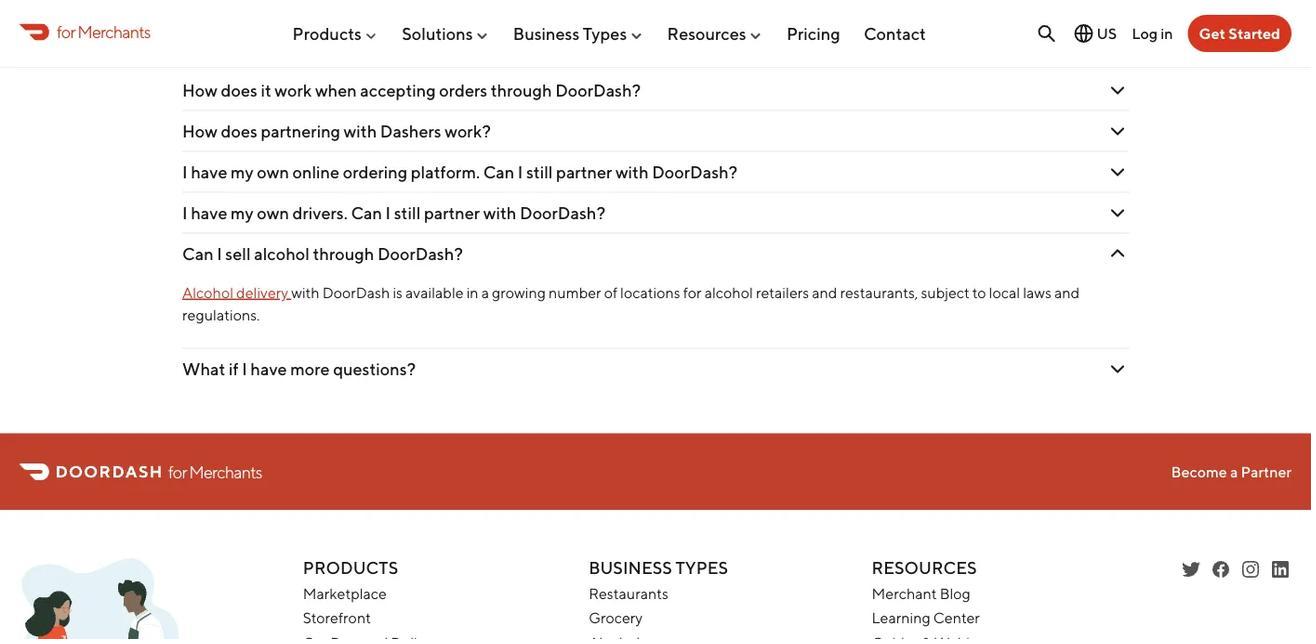 Task type: locate. For each thing, give the bounding box(es) containing it.
have for i have my own online ordering platform. can i still partner with doordash?
[[191, 163, 227, 183]]

questions?
[[333, 360, 416, 380]]

alcohol
[[182, 284, 234, 302]]

my left online
[[231, 163, 254, 183]]

0 vertical spatial how
[[182, 81, 218, 101]]

own left online
[[257, 163, 289, 183]]

marketplace storefront
[[303, 586, 387, 628]]

0 horizontal spatial in
[[467, 284, 479, 302]]

products
[[293, 23, 362, 43], [303, 559, 399, 579]]

in inside with doordash is available in a growing number of locations for alcohol retailers and restaurants, subject to local laws and regulations.
[[467, 284, 479, 302]]

restaurants link
[[589, 586, 669, 603]]

1 vertical spatial through
[[313, 244, 374, 264]]

work?
[[445, 122, 491, 142]]

1 vertical spatial own
[[257, 203, 289, 223]]

0 horizontal spatial still
[[394, 203, 421, 223]]

1 horizontal spatial through
[[491, 81, 552, 101]]

1 horizontal spatial partner
[[556, 163, 612, 183]]

products up 'when' on the top left
[[293, 23, 362, 43]]

0 vertical spatial my
[[231, 163, 254, 183]]

0 vertical spatial a
[[482, 284, 489, 302]]

for inside with doordash is available in a growing number of locations for alcohol retailers and restaurants, subject to local laws and regulations.
[[683, 284, 702, 302]]

2 how from the top
[[182, 122, 218, 142]]

0 horizontal spatial types
[[583, 23, 627, 43]]

0 vertical spatial does
[[221, 81, 257, 101]]

chevron down image
[[1107, 80, 1129, 102], [1107, 162, 1129, 184], [1107, 203, 1129, 225], [1107, 243, 1129, 266], [1107, 359, 1129, 381]]

1 does from the top
[[221, 81, 257, 101]]

1 horizontal spatial for
[[168, 463, 187, 483]]

1 horizontal spatial and
[[1055, 284, 1080, 302]]

become a partner
[[1172, 464, 1292, 482]]

marketplace
[[303, 586, 387, 603]]

2 vertical spatial have
[[251, 360, 287, 380]]

0 vertical spatial in
[[1161, 24, 1173, 42]]

1 vertical spatial my
[[231, 203, 254, 223]]

1 vertical spatial for merchants
[[168, 463, 262, 483]]

0 horizontal spatial resources
[[667, 23, 747, 43]]

0 horizontal spatial alcohol
[[254, 244, 310, 264]]

0 vertical spatial products
[[293, 23, 362, 43]]

in right log
[[1161, 24, 1173, 42]]

laws
[[1023, 284, 1052, 302]]

0 vertical spatial alcohol
[[254, 244, 310, 264]]

0 vertical spatial types
[[583, 23, 627, 43]]

does left the partnering
[[221, 122, 257, 142]]

in right available
[[467, 284, 479, 302]]

1 horizontal spatial can
[[351, 203, 382, 223]]

restaurants,
[[840, 284, 918, 302]]

it
[[261, 81, 271, 101]]

work
[[275, 81, 312, 101]]

learning
[[872, 610, 931, 628]]

partnering
[[261, 122, 340, 142]]

marketplace link
[[303, 586, 387, 603]]

2 horizontal spatial for
[[683, 284, 702, 302]]

1 vertical spatial types
[[676, 559, 728, 579]]

frequently asked questions
[[433, 2, 878, 41]]

if
[[229, 360, 239, 380]]

learning center link
[[872, 610, 980, 628]]

0 vertical spatial can
[[483, 163, 515, 183]]

alcohol delivery
[[182, 284, 291, 302]]

types
[[583, 23, 627, 43], [676, 559, 728, 579]]

2 my from the top
[[231, 203, 254, 223]]

0 horizontal spatial partner
[[424, 203, 480, 223]]

0 vertical spatial merchants
[[77, 22, 150, 42]]

my for drivers.
[[231, 203, 254, 223]]

1 vertical spatial in
[[467, 284, 479, 302]]

1 horizontal spatial still
[[526, 163, 553, 183]]

business types link
[[513, 16, 644, 51]]

does
[[221, 81, 257, 101], [221, 122, 257, 142]]

local
[[989, 284, 1020, 302]]

through right orders at the top left of page
[[491, 81, 552, 101]]

have for i have my own drivers. can i still partner with doordash?
[[191, 203, 227, 223]]

doordash
[[322, 284, 390, 302]]

1 chevron down image from the top
[[1107, 80, 1129, 102]]

through up doordash
[[313, 244, 374, 264]]

products up marketplace
[[303, 559, 399, 579]]

in
[[1161, 24, 1173, 42], [467, 284, 479, 302]]

can down work?
[[483, 163, 515, 183]]

blog
[[940, 586, 971, 603]]

merchant blog learning center
[[872, 586, 980, 628]]

a left partner
[[1231, 464, 1238, 482]]

i
[[182, 163, 188, 183], [518, 163, 523, 183], [182, 203, 188, 223], [386, 203, 391, 223], [217, 244, 222, 264], [242, 360, 247, 380]]

0 horizontal spatial through
[[313, 244, 374, 264]]

0 horizontal spatial and
[[812, 284, 837, 302]]

platform.
[[411, 163, 480, 183]]

chevron down image for i
[[1107, 162, 1129, 184]]

and right laws
[[1055, 284, 1080, 302]]

my up sell
[[231, 203, 254, 223]]

1 horizontal spatial types
[[676, 559, 728, 579]]

own left drivers.
[[257, 203, 289, 223]]

globe line image
[[1073, 22, 1095, 45]]

0 vertical spatial partner
[[556, 163, 612, 183]]

and
[[812, 284, 837, 302], [1055, 284, 1080, 302]]

chevron down image for partner
[[1107, 203, 1129, 225]]

1 horizontal spatial merchants
[[189, 463, 262, 483]]

how
[[182, 81, 218, 101], [182, 122, 218, 142]]

own
[[257, 163, 289, 183], [257, 203, 289, 223]]

0 vertical spatial have
[[191, 163, 227, 183]]

does left it
[[221, 81, 257, 101]]

2 own from the top
[[257, 203, 289, 223]]

number
[[549, 284, 601, 302]]

started
[[1229, 25, 1281, 42]]

have
[[191, 163, 227, 183], [191, 203, 227, 223], [251, 360, 287, 380]]

for merchants
[[57, 22, 150, 42], [168, 463, 262, 483]]

2 chevron down image from the top
[[1107, 162, 1129, 184]]

0 horizontal spatial for merchants
[[57, 22, 150, 42]]

questions
[[717, 2, 878, 41]]

1 horizontal spatial business
[[589, 559, 672, 579]]

0 horizontal spatial a
[[482, 284, 489, 302]]

merchants
[[77, 22, 150, 42], [189, 463, 262, 483]]

chevron down image
[[1107, 121, 1129, 143]]

1 vertical spatial for
[[683, 284, 702, 302]]

with doordash is available in a growing number of locations for alcohol retailers and restaurants, subject to local laws and regulations.
[[182, 284, 1080, 324]]

a inside with doordash is available in a growing number of locations for alcohol retailers and restaurants, subject to local laws and regulations.
[[482, 284, 489, 302]]

business
[[513, 23, 580, 43], [589, 559, 672, 579]]

2 vertical spatial can
[[182, 244, 214, 264]]

0 vertical spatial for merchants
[[57, 22, 150, 42]]

1 vertical spatial can
[[351, 203, 382, 223]]

1 horizontal spatial a
[[1231, 464, 1238, 482]]

a left the growing
[[482, 284, 489, 302]]

merchant
[[872, 586, 937, 603]]

2 does from the top
[[221, 122, 257, 142]]

asked
[[612, 2, 710, 41]]

partner
[[1241, 464, 1292, 482]]

become a partner link
[[1172, 464, 1292, 482]]

alcohol left retailers
[[705, 284, 753, 302]]

4 chevron down image from the top
[[1107, 243, 1129, 266]]

more
[[290, 360, 330, 380]]

0 horizontal spatial can
[[182, 244, 214, 264]]

1 horizontal spatial resources
[[872, 559, 977, 579]]

1 vertical spatial how
[[182, 122, 218, 142]]

business types
[[513, 23, 627, 43], [589, 559, 728, 579]]

1 vertical spatial does
[[221, 122, 257, 142]]

1 how from the top
[[182, 81, 218, 101]]

alcohol up delivery
[[254, 244, 310, 264]]

a
[[482, 284, 489, 302], [1231, 464, 1238, 482]]

1 vertical spatial a
[[1231, 464, 1238, 482]]

pricing link
[[787, 16, 840, 51]]

0 horizontal spatial for
[[57, 22, 75, 42]]

1 my from the top
[[231, 163, 254, 183]]

1 vertical spatial still
[[394, 203, 421, 223]]

how does it work when accepting orders through doordash?
[[182, 81, 641, 101]]

1 own from the top
[[257, 163, 289, 183]]

3 chevron down image from the top
[[1107, 203, 1129, 225]]

1 vertical spatial business
[[589, 559, 672, 579]]

own for drivers.
[[257, 203, 289, 223]]

twitter link
[[1180, 560, 1203, 582]]

alcohol inside with doordash is available in a growing number of locations for alcohol retailers and restaurants, subject to local laws and regulations.
[[705, 284, 753, 302]]

1 vertical spatial alcohol
[[705, 284, 753, 302]]

with
[[344, 122, 377, 142], [616, 163, 649, 183], [483, 203, 517, 223], [291, 284, 320, 302]]

resources
[[667, 23, 747, 43], [872, 559, 977, 579]]

log in link
[[1132, 24, 1173, 42]]

0 vertical spatial own
[[257, 163, 289, 183]]

alcohol
[[254, 244, 310, 264], [705, 284, 753, 302]]

how for how does it work when accepting orders through doordash?
[[182, 81, 218, 101]]

for merchants link
[[20, 19, 150, 44]]

can down ordering
[[351, 203, 382, 223]]

1 horizontal spatial alcohol
[[705, 284, 753, 302]]

doordash?
[[555, 81, 641, 101], [652, 163, 738, 183], [520, 203, 606, 223], [378, 244, 463, 264]]

0 vertical spatial for
[[57, 22, 75, 42]]

0 vertical spatial business
[[513, 23, 580, 43]]

still
[[526, 163, 553, 183], [394, 203, 421, 223]]

drivers.
[[293, 203, 348, 223]]

can up alcohol
[[182, 244, 214, 264]]

for
[[57, 22, 75, 42], [683, 284, 702, 302], [168, 463, 187, 483]]

for merchants inside for merchants link
[[57, 22, 150, 42]]

my
[[231, 163, 254, 183], [231, 203, 254, 223]]

1 and from the left
[[812, 284, 837, 302]]

1 vertical spatial have
[[191, 203, 227, 223]]

my for online
[[231, 163, 254, 183]]

1 vertical spatial resources
[[872, 559, 977, 579]]

and right retailers
[[812, 284, 837, 302]]



Task type: vqa. For each thing, say whether or not it's contained in the screenshot.


Task type: describe. For each thing, give the bounding box(es) containing it.
grocery link
[[589, 610, 643, 628]]

contact
[[864, 23, 926, 43]]

1 vertical spatial merchants
[[189, 463, 262, 483]]

is
[[393, 284, 403, 302]]

locations
[[621, 284, 681, 302]]

merchant blog link
[[872, 586, 971, 603]]

ordering
[[343, 163, 408, 183]]

retailers
[[756, 284, 809, 302]]

online
[[293, 163, 340, 183]]

regulations.
[[182, 307, 260, 324]]

restaurants
[[589, 586, 669, 603]]

1 horizontal spatial in
[[1161, 24, 1173, 42]]

accepting
[[360, 81, 436, 101]]

solutions
[[402, 23, 473, 43]]

sell
[[225, 244, 251, 264]]

can i sell alcohol through doordash?
[[182, 244, 463, 264]]

get
[[1199, 25, 1226, 42]]

linkedin image
[[1270, 560, 1292, 582]]

log in
[[1132, 24, 1173, 42]]

2 horizontal spatial can
[[483, 163, 515, 183]]

what if i have more questions?
[[182, 360, 416, 380]]

contact link
[[864, 16, 926, 51]]

storefront
[[303, 610, 371, 628]]

facebook image
[[1210, 560, 1232, 582]]

restaurants grocery
[[589, 586, 669, 628]]

storefront link
[[303, 610, 371, 628]]

instagram link
[[1240, 560, 1262, 582]]

grocery
[[589, 610, 643, 628]]

log
[[1132, 24, 1158, 42]]

with inside with doordash is available in a growing number of locations for alcohol retailers and restaurants, subject to local laws and regulations.
[[291, 284, 320, 302]]

does for partnering
[[221, 122, 257, 142]]

chevron down image for doordash?
[[1107, 80, 1129, 102]]

0 vertical spatial resources
[[667, 23, 747, 43]]

own for online
[[257, 163, 289, 183]]

subject
[[921, 284, 970, 302]]

delivery
[[236, 284, 288, 302]]

frequently
[[433, 2, 606, 41]]

products link
[[293, 16, 378, 51]]

what
[[182, 360, 225, 380]]

growing
[[492, 284, 546, 302]]

0 vertical spatial through
[[491, 81, 552, 101]]

to
[[973, 284, 986, 302]]

how for how does partnering with dashers work?
[[182, 122, 218, 142]]

solutions link
[[402, 16, 490, 51]]

0 horizontal spatial business
[[513, 23, 580, 43]]

facebook link
[[1210, 560, 1232, 582]]

0 vertical spatial still
[[526, 163, 553, 183]]

orders
[[439, 81, 488, 101]]

i have my own drivers. can i still partner with doordash?
[[182, 203, 606, 223]]

get started
[[1199, 25, 1281, 42]]

of
[[604, 284, 618, 302]]

available
[[406, 284, 464, 302]]

doordash for merchants image
[[20, 560, 180, 640]]

1 vertical spatial partner
[[424, 203, 480, 223]]

when
[[315, 81, 357, 101]]

how does partnering with dashers work?
[[182, 122, 491, 142]]

become
[[1172, 464, 1228, 482]]

0 horizontal spatial merchants
[[77, 22, 150, 42]]

get started button
[[1188, 15, 1292, 52]]

2 and from the left
[[1055, 284, 1080, 302]]

1 vertical spatial products
[[303, 559, 399, 579]]

instagram image
[[1240, 560, 1262, 582]]

alcohol delivery link
[[182, 284, 291, 302]]

center
[[934, 610, 980, 628]]

5 chevron down image from the top
[[1107, 359, 1129, 381]]

resources link
[[667, 16, 763, 51]]

pricing
[[787, 23, 840, 43]]

2 vertical spatial for
[[168, 463, 187, 483]]

us
[[1097, 25, 1117, 42]]

does for it
[[221, 81, 257, 101]]

0 vertical spatial business types
[[513, 23, 627, 43]]

1 vertical spatial business types
[[589, 559, 728, 579]]

linkedin link
[[1270, 560, 1292, 582]]

twitter image
[[1180, 560, 1203, 582]]

dashers
[[380, 122, 441, 142]]

i have my own online ordering platform. can i still partner with doordash?
[[182, 163, 738, 183]]

1 horizontal spatial for merchants
[[168, 463, 262, 483]]



